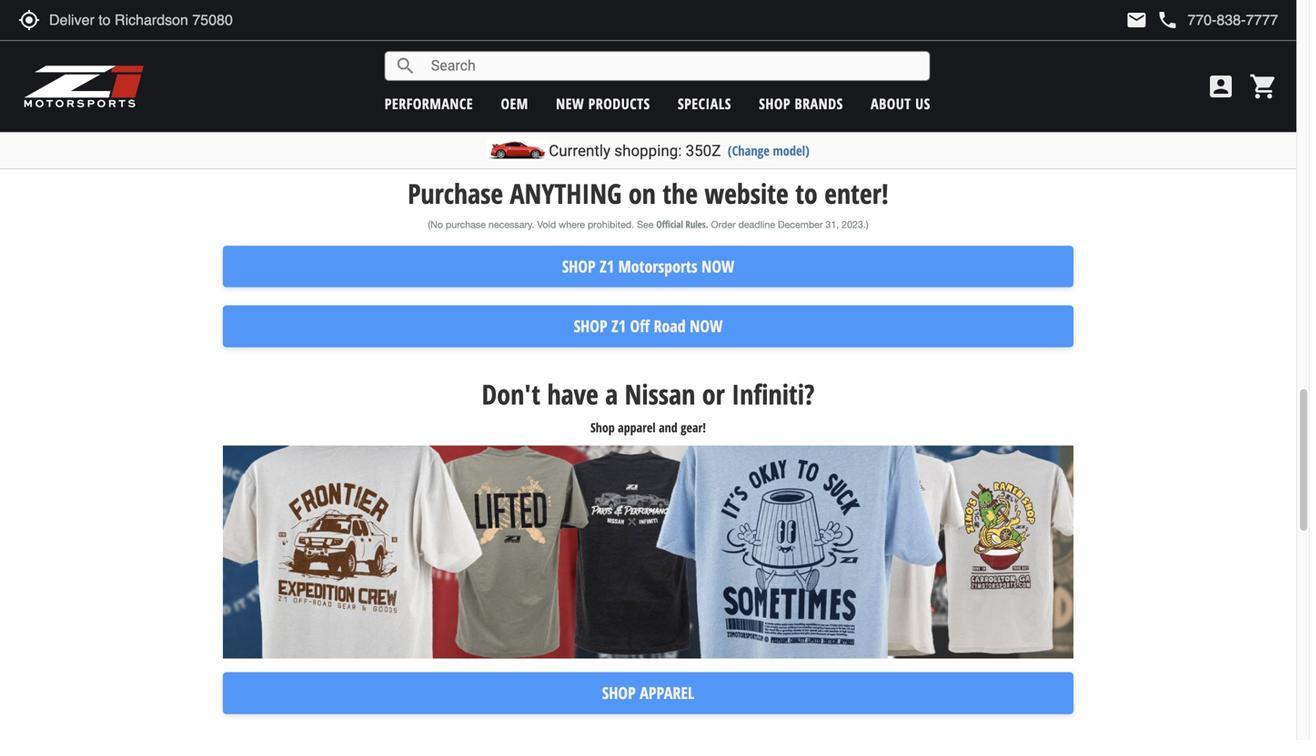 Task type: vqa. For each thing, say whether or not it's contained in the screenshot.
the *** This item does not qualify for any additional discounts or promotions ***
no



Task type: locate. For each thing, give the bounding box(es) containing it.
1 vertical spatial z1
[[612, 315, 626, 337]]

shop left off
[[574, 315, 608, 337]]

shopping:
[[615, 142, 682, 160]]

(change model) link
[[728, 142, 810, 159]]

oem link
[[501, 94, 529, 113]]

a
[[606, 375, 618, 413]]

shop
[[759, 94, 791, 113], [591, 419, 615, 436]]

0 vertical spatial now
[[702, 255, 735, 278]]

specials
[[678, 94, 732, 113]]

shop z1 motorsports now link
[[223, 246, 1074, 287]]

1 vertical spatial shop
[[574, 315, 608, 337]]

gear!
[[681, 419, 706, 436]]

shop inside shop apparel button
[[602, 682, 636, 704]]

phone link
[[1157, 9, 1279, 31]]

1 horizontal spatial shop
[[759, 94, 791, 113]]

official rules. link
[[657, 218, 709, 231]]

z1 inside "button"
[[600, 255, 615, 278]]

1 vertical spatial shop
[[591, 419, 615, 436]]

about us
[[871, 94, 931, 113]]

now down "order"
[[702, 255, 735, 278]]

z1 down the prohibited.
[[600, 255, 615, 278]]

official
[[657, 218, 684, 231]]

enter!
[[825, 175, 889, 212]]

order
[[711, 219, 736, 230]]

have
[[548, 375, 599, 413]]

shop
[[562, 255, 596, 278], [574, 315, 608, 337], [602, 682, 636, 704]]

rules.
[[686, 218, 709, 231]]

shop left brands
[[759, 94, 791, 113]]

anything
[[510, 175, 622, 212]]

(no
[[428, 219, 443, 230]]

1 vertical spatial now
[[690, 315, 723, 337]]

2 vertical spatial shop
[[602, 682, 636, 704]]

shop inside don't have a nissan or infiniti? shop apparel and gear!
[[591, 419, 615, 436]]

z1 left off
[[612, 315, 626, 337]]

purchase
[[446, 219, 486, 230]]

shop z1 off road now
[[574, 315, 723, 337]]

shop inside shop z1 off road now button
[[574, 315, 608, 337]]

350z
[[686, 142, 721, 160]]

shop left apparel
[[591, 419, 615, 436]]

purchase anything on the website to enter! (no purchase necessary. void where prohibited. see official rules. order deadline december 31, 2023.)
[[408, 175, 889, 231]]

website
[[705, 175, 789, 212]]

new products
[[556, 94, 651, 113]]

currently
[[549, 142, 611, 160]]

z1 for motorsports
[[600, 255, 615, 278]]

us
[[916, 94, 931, 113]]

shop brands link
[[759, 94, 844, 113]]

shop inside shop z1 motorsports now "button"
[[562, 255, 596, 278]]

now right "road"
[[690, 315, 723, 337]]

shop z1 motorsports now
[[562, 255, 735, 278]]

new products link
[[556, 94, 651, 113]]

deadline
[[739, 219, 776, 230]]

z1 inside button
[[612, 315, 626, 337]]

shop apparel
[[602, 682, 695, 704]]

shop z1 off road now link
[[223, 305, 1074, 347]]

now
[[702, 255, 735, 278], [690, 315, 723, 337]]

0 horizontal spatial shop
[[591, 419, 615, 436]]

0 vertical spatial z1
[[600, 255, 615, 278]]

nissan
[[625, 375, 696, 413]]

0 vertical spatial shop
[[562, 255, 596, 278]]

apparel
[[640, 682, 695, 704]]

z1 motorsports logo image
[[23, 64, 145, 109]]

phone
[[1157, 9, 1179, 31]]

shop brands
[[759, 94, 844, 113]]

shop down where
[[562, 255, 596, 278]]

shopping_cart link
[[1245, 72, 1279, 101]]

z1
[[600, 255, 615, 278], [612, 315, 626, 337]]

currently shopping: 350z (change model)
[[549, 142, 810, 160]]

shop left apparel
[[602, 682, 636, 704]]

z1 for off
[[612, 315, 626, 337]]



Task type: describe. For each thing, give the bounding box(es) containing it.
shop for shop apparel
[[602, 682, 636, 704]]

2023.)
[[842, 219, 869, 230]]

don't
[[482, 375, 541, 413]]

shop z1 motorsports now button
[[223, 246, 1074, 287]]

new
[[556, 94, 585, 113]]

see
[[637, 219, 654, 230]]

performance link
[[385, 94, 473, 113]]

mail link
[[1126, 9, 1148, 31]]

shop for shop z1 off road now
[[574, 315, 608, 337]]

shop z1 off road now button
[[223, 305, 1074, 347]]

don't have a nissan or infiniti? shop apparel and gear!
[[482, 375, 815, 436]]

about
[[871, 94, 912, 113]]

to
[[796, 175, 818, 212]]

shopping_cart
[[1250, 72, 1279, 101]]

and
[[659, 419, 678, 436]]

(change
[[728, 142, 770, 159]]

Search search field
[[417, 52, 930, 80]]

mail
[[1126, 9, 1148, 31]]

or
[[703, 375, 725, 413]]

mail phone
[[1126, 9, 1179, 31]]

purchase
[[408, 175, 504, 212]]

performance
[[385, 94, 473, 113]]

31,
[[826, 219, 840, 230]]

model)
[[773, 142, 810, 159]]

about us link
[[871, 94, 931, 113]]

void
[[538, 219, 556, 230]]

shop apparel button
[[223, 672, 1074, 714]]

now inside button
[[690, 315, 723, 337]]

account_box
[[1207, 72, 1236, 101]]

on
[[629, 175, 656, 212]]

where
[[559, 219, 585, 230]]

necessary.
[[489, 219, 535, 230]]

the
[[663, 175, 698, 212]]

account_box link
[[1203, 72, 1241, 101]]

products
[[589, 94, 651, 113]]

brands
[[795, 94, 844, 113]]

december
[[778, 219, 823, 230]]

now inside "button"
[[702, 255, 735, 278]]

my_location
[[18, 9, 40, 31]]

apparel
[[618, 419, 656, 436]]

shop apparel link
[[223, 672, 1074, 714]]

motorsports
[[619, 255, 698, 278]]

0 vertical spatial shop
[[759, 94, 791, 113]]

shop for shop z1 motorsports now
[[562, 255, 596, 278]]

prohibited.
[[588, 219, 635, 230]]

search
[[395, 55, 417, 77]]

specials link
[[678, 94, 732, 113]]

off
[[630, 315, 650, 337]]

infiniti?
[[732, 375, 815, 413]]

road
[[654, 315, 686, 337]]

oem
[[501, 94, 529, 113]]



